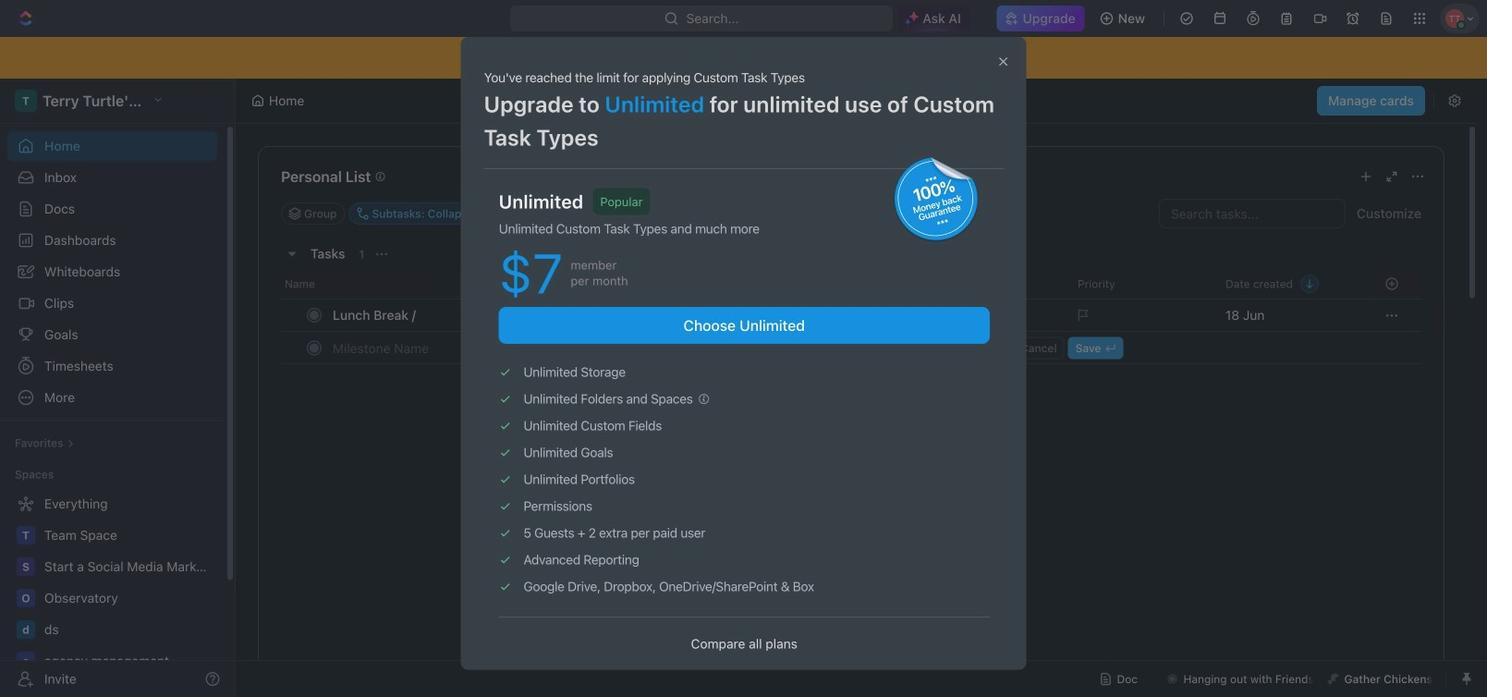 Task type: describe. For each thing, give the bounding box(es) containing it.
Search tasks... text field
[[1161, 200, 1346, 227]]

sidebar navigation
[[0, 79, 236, 697]]

drumstick bite image
[[1328, 674, 1340, 685]]

Milestone Name text field
[[333, 333, 873, 363]]



Task type: locate. For each thing, give the bounding box(es) containing it.
tree
[[7, 489, 217, 697]]

tree inside sidebar navigation
[[7, 489, 217, 697]]



Task type: vqa. For each thing, say whether or not it's contained in the screenshot.
"Milestone Name" text box
yes



